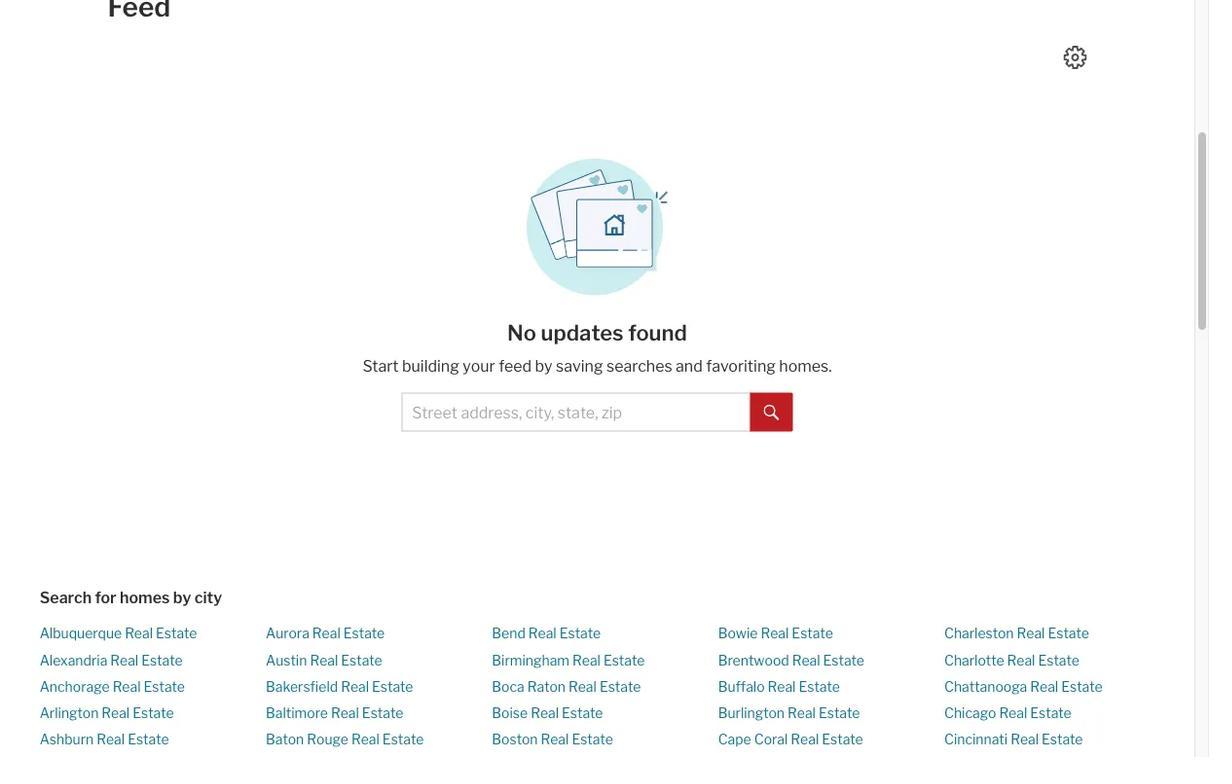 Task type: vqa. For each thing, say whether or not it's contained in the screenshot.
licensed
no



Task type: describe. For each thing, give the bounding box(es) containing it.
Street address, city, state, zip search field
[[402, 393, 750, 432]]

bowie real estate
[[718, 626, 833, 642]]

real for birmingham real estate
[[573, 652, 601, 669]]

estate for aurora real estate
[[344, 626, 385, 642]]

bend real estate link
[[492, 626, 601, 642]]

estate for boise real estate
[[562, 705, 603, 722]]

alexandria real estate link
[[40, 652, 183, 669]]

real for buffalo real estate
[[768, 679, 796, 695]]

bowie
[[718, 626, 758, 642]]

baton rouge real estate link
[[266, 732, 424, 748]]

real for chicago real estate
[[999, 705, 1028, 722]]

cincinnati
[[945, 732, 1008, 748]]

estate for brentwood real estate
[[823, 652, 865, 669]]

estate for cincinnati real estate
[[1042, 732, 1083, 748]]

estate for bowie real estate
[[792, 626, 833, 642]]

bend
[[492, 626, 526, 642]]

arlington real estate
[[40, 705, 174, 722]]

chattanooga
[[945, 679, 1028, 695]]

found
[[628, 319, 687, 346]]

boston real estate link
[[492, 732, 613, 748]]

brentwood real estate
[[718, 652, 865, 669]]

0 horizontal spatial by
[[173, 589, 191, 608]]

estate for chattanooga real estate
[[1062, 679, 1103, 695]]

updates
[[541, 319, 624, 346]]

chattanooga real estate link
[[945, 679, 1103, 695]]

bend real estate
[[492, 626, 601, 642]]

boston real estate
[[492, 732, 613, 748]]

cape coral real estate
[[718, 732, 863, 748]]

real for arlington real estate
[[102, 705, 130, 722]]

buffalo real estate
[[718, 679, 840, 695]]

ashburn real estate
[[40, 732, 169, 748]]

aurora real estate link
[[266, 626, 385, 642]]

coral
[[754, 732, 788, 748]]

cape coral real estate link
[[718, 732, 863, 748]]

boca raton real estate
[[492, 679, 641, 695]]

chicago real estate
[[945, 705, 1072, 722]]

boise real estate link
[[492, 705, 603, 722]]

no
[[507, 319, 537, 346]]

albuquerque real estate link
[[40, 626, 197, 642]]

for
[[95, 589, 117, 608]]

arlington
[[40, 705, 99, 722]]

and
[[676, 357, 703, 376]]

burlington real estate link
[[718, 705, 860, 722]]

austin real estate
[[266, 652, 382, 669]]

real for austin real estate
[[310, 652, 338, 669]]

search for homes by city
[[40, 589, 222, 608]]

favoriting
[[706, 357, 776, 376]]

homes
[[120, 589, 170, 608]]

austin
[[266, 652, 307, 669]]

real for cincinnati real estate
[[1011, 732, 1039, 748]]

anchorage real estate
[[40, 679, 185, 695]]

raton
[[528, 679, 566, 695]]

ashburn
[[40, 732, 94, 748]]

rouge
[[307, 732, 349, 748]]

bowie real estate link
[[718, 626, 833, 642]]

bakersfield real estate link
[[266, 679, 413, 695]]

start
[[363, 357, 399, 376]]

start building your feed by saving searches and favoriting homes.
[[363, 357, 832, 376]]

baltimore real estate
[[266, 705, 403, 722]]

boca
[[492, 679, 525, 695]]

arlington real estate link
[[40, 705, 174, 722]]

estate for ashburn real estate
[[128, 732, 169, 748]]

boston
[[492, 732, 538, 748]]

homes.
[[779, 357, 832, 376]]

feed
[[499, 357, 532, 376]]

boise real estate
[[492, 705, 603, 722]]

anchorage real estate link
[[40, 679, 185, 695]]

chattanooga real estate
[[945, 679, 1103, 695]]

bakersfield
[[266, 679, 338, 695]]

estate down the burlington real estate link
[[822, 732, 863, 748]]

burlington
[[718, 705, 785, 722]]

0 vertical spatial by
[[535, 357, 553, 376]]

austin real estate link
[[266, 652, 382, 669]]

buffalo real estate link
[[718, 679, 840, 695]]

baton rouge real estate
[[266, 732, 424, 748]]

real for aurora real estate
[[312, 626, 341, 642]]

estate for birmingham real estate
[[604, 652, 645, 669]]

cape
[[718, 732, 752, 748]]



Task type: locate. For each thing, give the bounding box(es) containing it.
cincinnati real estate link
[[945, 732, 1083, 748]]

searches
[[607, 357, 673, 376]]

estate for boston real estate
[[572, 732, 613, 748]]

charlotte real estate
[[945, 652, 1080, 669]]

real down raton
[[531, 705, 559, 722]]

real for brentwood real estate
[[792, 652, 820, 669]]

estate down arlington real estate
[[128, 732, 169, 748]]

real up birmingham
[[529, 626, 557, 642]]

real
[[125, 626, 153, 642], [312, 626, 341, 642], [529, 626, 557, 642], [761, 626, 789, 642], [1017, 626, 1045, 642], [110, 652, 138, 669], [310, 652, 338, 669], [573, 652, 601, 669], [792, 652, 820, 669], [1007, 652, 1036, 669], [113, 679, 141, 695], [341, 679, 369, 695], [569, 679, 597, 695], [768, 679, 796, 695], [1031, 679, 1059, 695], [102, 705, 130, 722], [331, 705, 359, 722], [531, 705, 559, 722], [788, 705, 816, 722], [999, 705, 1028, 722], [97, 732, 125, 748], [352, 732, 380, 748], [541, 732, 569, 748], [791, 732, 819, 748], [1011, 732, 1039, 748]]

estate up boca raton real estate link
[[604, 652, 645, 669]]

real for baltimore real estate
[[331, 705, 359, 722]]

birmingham real estate
[[492, 652, 645, 669]]

albuquerque real estate
[[40, 626, 197, 642]]

no updates found
[[507, 319, 687, 346]]

real down "chicago real estate"
[[1011, 732, 1039, 748]]

estate for burlington real estate
[[819, 705, 860, 722]]

real up brentwood real estate link
[[761, 626, 789, 642]]

by
[[535, 357, 553, 376], [173, 589, 191, 608]]

estate down boca raton real estate
[[562, 705, 603, 722]]

real up baltimore real estate link
[[341, 679, 369, 695]]

real up austin real estate
[[312, 626, 341, 642]]

anchorage
[[40, 679, 110, 695]]

estate up bakersfield real estate link
[[341, 652, 382, 669]]

bakersfield real estate
[[266, 679, 413, 695]]

real down charlotte real estate link
[[1031, 679, 1059, 695]]

real for boise real estate
[[531, 705, 559, 722]]

charleston
[[945, 626, 1014, 642]]

real up charlotte real estate link
[[1017, 626, 1045, 642]]

albuquerque
[[40, 626, 122, 642]]

real for boston real estate
[[541, 732, 569, 748]]

ashburn real estate link
[[40, 732, 169, 748]]

estate down homes
[[156, 626, 197, 642]]

real for bend real estate
[[529, 626, 557, 642]]

baltimore
[[266, 705, 328, 722]]

estate for baltimore real estate
[[362, 705, 403, 722]]

charlotte
[[945, 652, 1005, 669]]

estate down birmingham real estate
[[600, 679, 641, 695]]

real for bowie real estate
[[761, 626, 789, 642]]

building
[[402, 357, 459, 376]]

estate for charleston real estate
[[1048, 626, 1090, 642]]

buffalo
[[718, 679, 765, 695]]

submit search image
[[764, 405, 780, 421]]

estate for austin real estate
[[341, 652, 382, 669]]

estate
[[156, 626, 197, 642], [344, 626, 385, 642], [560, 626, 601, 642], [792, 626, 833, 642], [1048, 626, 1090, 642], [141, 652, 183, 669], [341, 652, 382, 669], [604, 652, 645, 669], [823, 652, 865, 669], [1039, 652, 1080, 669], [144, 679, 185, 695], [372, 679, 413, 695], [600, 679, 641, 695], [799, 679, 840, 695], [1062, 679, 1103, 695], [133, 705, 174, 722], [362, 705, 403, 722], [562, 705, 603, 722], [819, 705, 860, 722], [1031, 705, 1072, 722], [128, 732, 169, 748], [383, 732, 424, 748], [572, 732, 613, 748], [822, 732, 863, 748], [1042, 732, 1083, 748]]

estate for buffalo real estate
[[799, 679, 840, 695]]

estate for arlington real estate
[[133, 705, 174, 722]]

estate down the alexandria real estate "link"
[[144, 679, 185, 695]]

estate up birmingham real estate link
[[560, 626, 601, 642]]

real down homes
[[125, 626, 153, 642]]

real right rouge
[[352, 732, 380, 748]]

estate down boise real estate
[[572, 732, 613, 748]]

real down albuquerque real estate link
[[110, 652, 138, 669]]

estate up buffalo real estate link
[[823, 652, 865, 669]]

boise
[[492, 705, 528, 722]]

charleston real estate
[[945, 626, 1090, 642]]

estate down the brentwood real estate
[[799, 679, 840, 695]]

real down boise real estate
[[541, 732, 569, 748]]

estate up charlotte real estate link
[[1048, 626, 1090, 642]]

brentwood real estate link
[[718, 652, 865, 669]]

real up baton rouge real estate link on the left bottom of the page
[[331, 705, 359, 722]]

real for charleston real estate
[[1017, 626, 1045, 642]]

boca raton real estate link
[[492, 679, 641, 695]]

real for charlotte real estate
[[1007, 652, 1036, 669]]

real up cincinnati real estate link
[[999, 705, 1028, 722]]

estate for albuquerque real estate
[[156, 626, 197, 642]]

your
[[463, 357, 495, 376]]

saving
[[556, 357, 603, 376]]

estate down chattanooga real estate on the right of the page
[[1031, 705, 1072, 722]]

estate for chicago real estate
[[1031, 705, 1072, 722]]

real for ashburn real estate
[[97, 732, 125, 748]]

real up chattanooga real estate link
[[1007, 652, 1036, 669]]

real down the alexandria real estate "link"
[[113, 679, 141, 695]]

real down anchorage real estate
[[102, 705, 130, 722]]

estate down baltimore real estate link
[[383, 732, 424, 748]]

estate for charlotte real estate
[[1039, 652, 1080, 669]]

estate for bakersfield real estate
[[372, 679, 413, 695]]

real for anchorage real estate
[[113, 679, 141, 695]]

estate up brentwood real estate link
[[792, 626, 833, 642]]

aurora real estate
[[266, 626, 385, 642]]

real for chattanooga real estate
[[1031, 679, 1059, 695]]

real for burlington real estate
[[788, 705, 816, 722]]

real for albuquerque real estate
[[125, 626, 153, 642]]

estate down charlotte real estate
[[1062, 679, 1103, 695]]

estate for alexandria real estate
[[141, 652, 183, 669]]

aurora
[[266, 626, 310, 642]]

alexandria real estate
[[40, 652, 183, 669]]

1 horizontal spatial by
[[535, 357, 553, 376]]

real down the burlington real estate link
[[791, 732, 819, 748]]

alexandria
[[40, 652, 107, 669]]

chicago real estate link
[[945, 705, 1072, 722]]

estate down chicago real estate link
[[1042, 732, 1083, 748]]

real down the aurora real estate at the bottom of page
[[310, 652, 338, 669]]

by right feed
[[535, 357, 553, 376]]

baton
[[266, 732, 304, 748]]

real up the cape coral real estate
[[788, 705, 816, 722]]

baltimore real estate link
[[266, 705, 403, 722]]

charlotte real estate link
[[945, 652, 1080, 669]]

real up the burlington real estate link
[[768, 679, 796, 695]]

estate down anchorage real estate
[[133, 705, 174, 722]]

real for bakersfield real estate
[[341, 679, 369, 695]]

real for alexandria real estate
[[110, 652, 138, 669]]

burlington real estate
[[718, 705, 860, 722]]

1 vertical spatial by
[[173, 589, 191, 608]]

estate up chattanooga real estate on the right of the page
[[1039, 652, 1080, 669]]

brentwood
[[718, 652, 789, 669]]

charleston real estate link
[[945, 626, 1090, 642]]

cincinnati real estate
[[945, 732, 1083, 748]]

real down birmingham real estate
[[569, 679, 597, 695]]

real down arlington real estate link
[[97, 732, 125, 748]]

by left city
[[173, 589, 191, 608]]

real up buffalo real estate link
[[792, 652, 820, 669]]

estate up cape coral real estate link at the right bottom of page
[[819, 705, 860, 722]]

real up boca raton real estate link
[[573, 652, 601, 669]]

estate up baltimore real estate link
[[372, 679, 413, 695]]

estate for anchorage real estate
[[144, 679, 185, 695]]

estate for bend real estate
[[560, 626, 601, 642]]

chicago
[[945, 705, 997, 722]]

birmingham
[[492, 652, 570, 669]]

city
[[194, 589, 222, 608]]

birmingham real estate link
[[492, 652, 645, 669]]

estate down albuquerque real estate link
[[141, 652, 183, 669]]

search
[[40, 589, 92, 608]]

estate up baton rouge real estate in the bottom of the page
[[362, 705, 403, 722]]

estate up austin real estate link
[[344, 626, 385, 642]]



